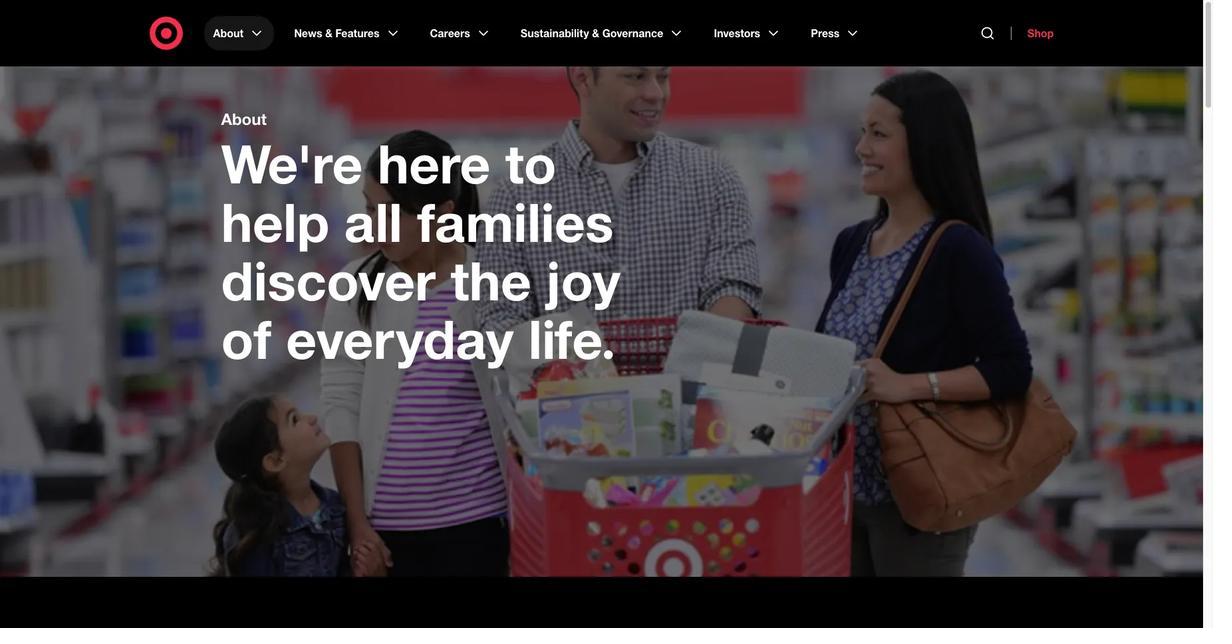 Task type: describe. For each thing, give the bounding box(es) containing it.
about for about we're here to help all families discover the joy of everyday life.
[[221, 109, 267, 129]]

about for about
[[213, 27, 244, 40]]

of
[[221, 307, 271, 372]]

all
[[344, 190, 403, 255]]

about we're here to help all families discover the joy of everyday life.
[[221, 109, 621, 372]]

life.
[[529, 307, 616, 372]]

careers
[[430, 27, 470, 40]]

press
[[811, 27, 840, 40]]

here
[[378, 131, 491, 196]]

everyday
[[286, 307, 514, 372]]

investors
[[714, 27, 761, 40]]

sustainability & governance
[[521, 27, 664, 40]]

shop link
[[1011, 27, 1054, 40]]

& for news
[[325, 27, 333, 40]]

features
[[336, 27, 380, 40]]

shop
[[1028, 27, 1054, 40]]

joy
[[546, 248, 621, 313]]



Task type: locate. For each thing, give the bounding box(es) containing it.
careers link
[[421, 16, 501, 51]]

0 horizontal spatial &
[[325, 27, 333, 40]]

news & features
[[294, 27, 380, 40]]

discover
[[221, 248, 436, 313]]

about link
[[204, 16, 274, 51]]

1 horizontal spatial &
[[592, 27, 600, 40]]

news
[[294, 27, 322, 40]]

about
[[213, 27, 244, 40], [221, 109, 267, 129]]

the
[[451, 248, 532, 313]]

press link
[[802, 16, 871, 51]]

we're
[[221, 131, 363, 196]]

&
[[325, 27, 333, 40], [592, 27, 600, 40]]

2 & from the left
[[592, 27, 600, 40]]

help
[[221, 190, 330, 255]]

& right news
[[325, 27, 333, 40]]

0 vertical spatial about
[[213, 27, 244, 40]]

1 & from the left
[[325, 27, 333, 40]]

sustainability & governance link
[[512, 16, 694, 51]]

to
[[506, 131, 557, 196]]

1 vertical spatial about
[[221, 109, 267, 129]]

families
[[417, 190, 614, 255]]

sustainability
[[521, 27, 589, 40]]

news & features link
[[285, 16, 410, 51]]

about inside the about we're here to help all families discover the joy of everyday life.
[[221, 109, 267, 129]]

governance
[[603, 27, 664, 40]]

& left governance
[[592, 27, 600, 40]]

& for sustainability
[[592, 27, 600, 40]]

investors link
[[705, 16, 791, 51]]



Task type: vqa. For each thing, say whether or not it's contained in the screenshot.
COMPANY NEWS
no



